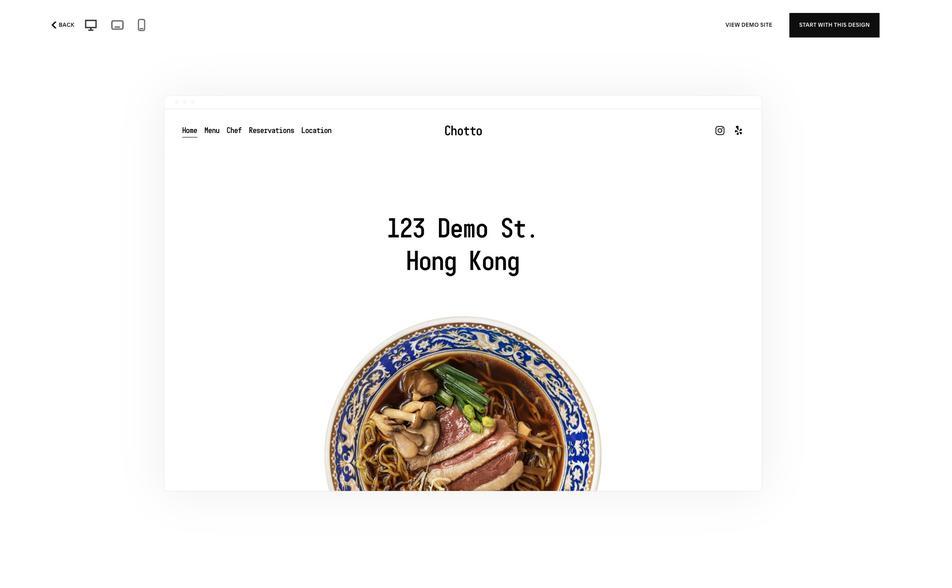 Task type: describe. For each thing, give the bounding box(es) containing it.
view demo site link
[[726, 13, 773, 37]]

store
[[44, 22, 62, 31]]

portfolio
[[68, 22, 97, 31]]

start with this design
[[800, 21, 871, 28]]

1 - from the left
[[64, 22, 66, 31]]

3 - from the left
[[152, 22, 155, 31]]

design
[[849, 21, 871, 28]]

6 - from the left
[[253, 22, 256, 31]]

site
[[761, 21, 773, 28]]

back
[[59, 21, 75, 28]]

4 - from the left
[[174, 22, 177, 31]]

memberships
[[103, 22, 150, 31]]

local
[[293, 22, 311, 31]]

start with this design button
[[790, 13, 881, 37]]

tantillo image
[[343, 150, 584, 471]]

2 - from the left
[[99, 22, 102, 31]]

this
[[835, 21, 848, 28]]

atlantic image
[[343, 0, 584, 89]]

online
[[20, 22, 42, 31]]

iduma image
[[72, 531, 313, 562]]

scheduling
[[178, 22, 217, 31]]

5 - from the left
[[218, 22, 221, 31]]

view
[[726, 21, 741, 28]]

preview template on a tablet device image
[[109, 17, 126, 33]]

preview template on a desktop device image
[[82, 18, 100, 32]]

hemlock image
[[614, 531, 855, 562]]



Task type: vqa. For each thing, say whether or not it's contained in the screenshot.
GET YOUR FREE WEBSITE TRIAL TODAY. NO CREDIT CARD REQUIRED.
no



Task type: locate. For each thing, give the bounding box(es) containing it.
services
[[257, 22, 287, 31]]

back button
[[46, 15, 77, 35]]

preview template on a mobile device image
[[135, 18, 148, 32]]

start
[[800, 21, 817, 28]]

palmer image
[[614, 150, 855, 471]]

business
[[313, 22, 343, 31]]

tantillo
[[343, 480, 377, 489]]

blog
[[157, 22, 172, 31]]

demo
[[742, 21, 760, 28]]

- right courses
[[253, 22, 256, 31]]

courses
[[223, 22, 251, 31]]

- left blog
[[152, 22, 155, 31]]

-
[[64, 22, 66, 31], [99, 22, 102, 31], [152, 22, 155, 31], [174, 22, 177, 31], [218, 22, 221, 31], [253, 22, 256, 31], [288, 22, 291, 31]]

hill image
[[343, 531, 584, 562]]

- left local
[[288, 22, 291, 31]]

with
[[819, 21, 833, 28]]

- right store
[[64, 22, 66, 31]]

chotto image
[[72, 150, 313, 461]]

- left courses
[[218, 22, 221, 31]]

- right blog
[[174, 22, 177, 31]]

view demo site
[[726, 21, 773, 28]]

online store - portfolio - memberships - blog - scheduling - courses - services - local business
[[20, 22, 343, 31]]

7 - from the left
[[288, 22, 291, 31]]

- left preview template on a tablet device image
[[99, 22, 102, 31]]



